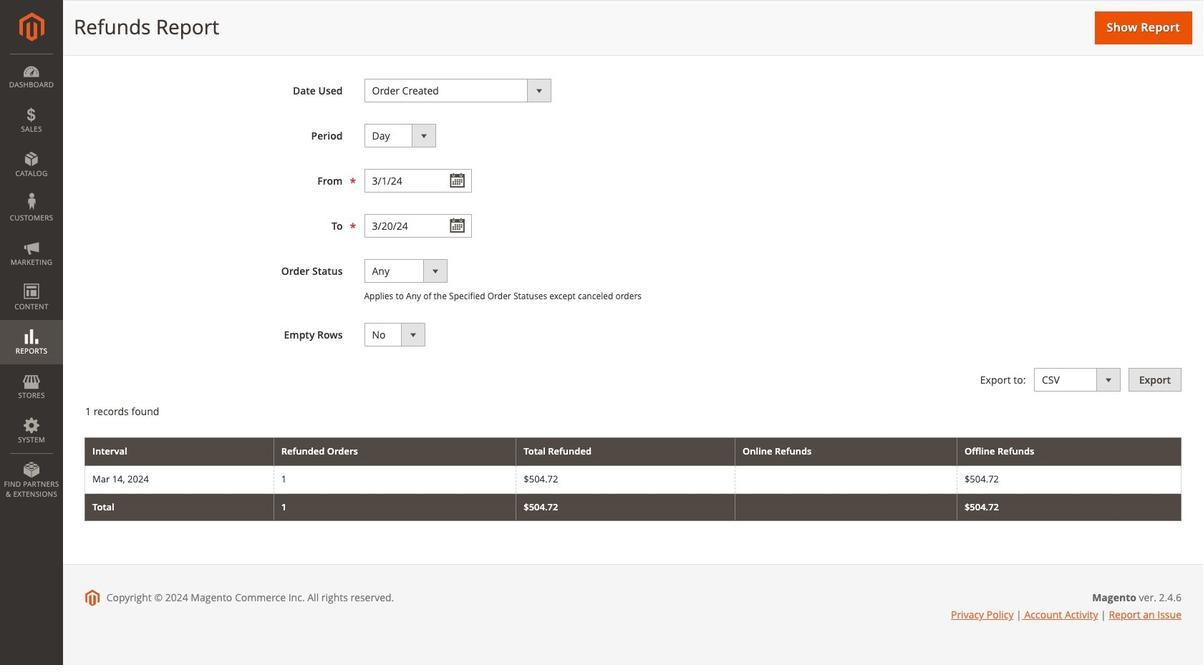 Task type: describe. For each thing, give the bounding box(es) containing it.
magento admin panel image
[[19, 12, 44, 42]]



Task type: locate. For each thing, give the bounding box(es) containing it.
None text field
[[364, 169, 472, 193], [364, 214, 472, 238], [364, 169, 472, 193], [364, 214, 472, 238]]

menu bar
[[0, 54, 63, 506]]



